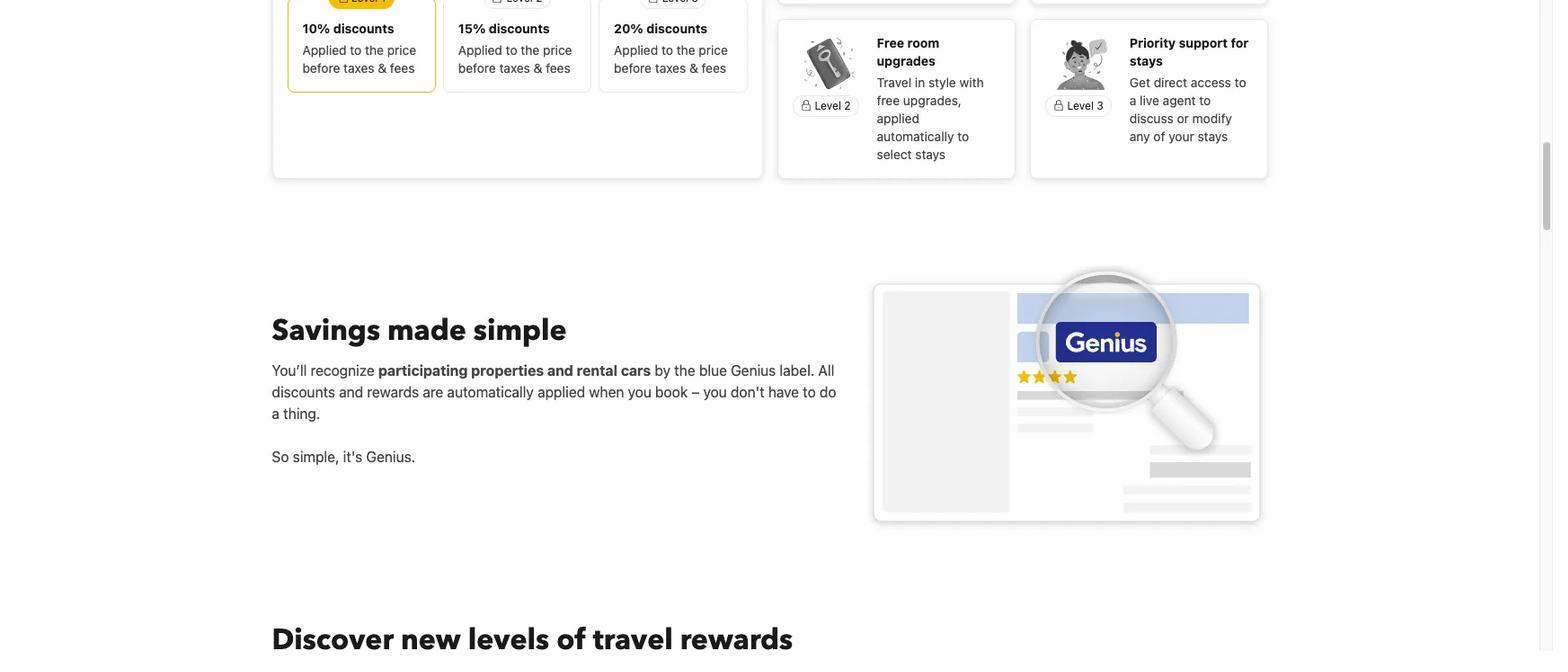 Task type: locate. For each thing, give the bounding box(es) containing it.
1 vertical spatial stays
[[1198, 129, 1229, 144]]

&
[[378, 61, 387, 76], [534, 61, 543, 76], [690, 61, 698, 76]]

0 horizontal spatial and
[[339, 384, 363, 400]]

live
[[1140, 93, 1160, 108]]

to inside 10% discounts applied to the price before taxes & fees
[[350, 43, 362, 58]]

a inside by the blue genius label. all discounts and rewards are automatically applied when you book – you don't have to do a thing.
[[272, 405, 280, 422]]

2 before from the left
[[458, 61, 496, 76]]

2 applied from the left
[[458, 43, 503, 58]]

upgrades
[[877, 53, 936, 69]]

& inside 20% discounts applied to the price before taxes & fees
[[690, 61, 698, 76]]

before inside 10% discounts applied to the price before taxes & fees
[[303, 61, 340, 76]]

level for live
[[1068, 99, 1094, 113]]

0 vertical spatial stays
[[1130, 53, 1163, 69]]

discounts right 15%
[[489, 21, 550, 36]]

before down 15%
[[458, 61, 496, 76]]

properties
[[471, 362, 544, 378]]

you down cars
[[628, 384, 652, 400]]

genius.
[[366, 449, 416, 465]]

to
[[350, 43, 362, 58], [506, 43, 518, 58], [662, 43, 673, 58], [1235, 75, 1247, 90], [1200, 93, 1211, 108], [958, 129, 970, 144], [803, 384, 816, 400]]

price for 10% discounts
[[387, 43, 416, 58]]

free room upgrades travel in style with free upgrades, applied automatically to select stays
[[877, 35, 984, 162]]

before down 10%
[[303, 61, 340, 76]]

1 horizontal spatial taxes
[[499, 61, 530, 76]]

1 vertical spatial and
[[339, 384, 363, 400]]

the inside 15% discounts applied to the price before taxes & fees
[[521, 43, 540, 58]]

before down 20%
[[614, 61, 652, 76]]

a left live
[[1130, 93, 1137, 108]]

0 horizontal spatial you
[[628, 384, 652, 400]]

2 level from the left
[[1068, 99, 1094, 113]]

2 you from the left
[[704, 384, 727, 400]]

the
[[365, 43, 384, 58], [521, 43, 540, 58], [677, 43, 696, 58], [675, 362, 696, 378]]

2 horizontal spatial &
[[690, 61, 698, 76]]

genius
[[731, 362, 776, 378]]

taxes
[[344, 61, 375, 76], [499, 61, 530, 76], [655, 61, 686, 76]]

you right –
[[704, 384, 727, 400]]

0 horizontal spatial applied
[[303, 43, 347, 58]]

applied for 20%
[[614, 43, 658, 58]]

access
[[1191, 75, 1232, 90]]

level left 2
[[815, 99, 842, 113]]

taxes for 15%
[[499, 61, 530, 76]]

price for 20% discounts
[[699, 43, 728, 58]]

1 applied from the left
[[303, 43, 347, 58]]

1 you from the left
[[628, 384, 652, 400]]

automatically down properties
[[447, 384, 534, 400]]

1 horizontal spatial and
[[548, 362, 574, 378]]

applied inside free room upgrades travel in style with free upgrades, applied automatically to select stays
[[877, 111, 920, 126]]

2 horizontal spatial before
[[614, 61, 652, 76]]

before for 15% discounts applied to the price before taxes & fees
[[458, 61, 496, 76]]

0 horizontal spatial taxes
[[344, 61, 375, 76]]

2 horizontal spatial stays
[[1198, 129, 1229, 144]]

discounts inside 10% discounts applied to the price before taxes & fees
[[333, 21, 394, 36]]

when
[[589, 384, 624, 400]]

discounts inside by the blue genius label. all discounts and rewards are automatically applied when you book – you don't have to do a thing.
[[272, 384, 335, 400]]

and left rental
[[548, 362, 574, 378]]

discounts
[[333, 21, 394, 36], [489, 21, 550, 36], [647, 21, 708, 36], [272, 384, 335, 400]]

2 vertical spatial stays
[[916, 147, 946, 162]]

3 before from the left
[[614, 61, 652, 76]]

3 & from the left
[[690, 61, 698, 76]]

the for 20% discounts
[[677, 43, 696, 58]]

taxes inside 20% discounts applied to the price before taxes & fees
[[655, 61, 686, 76]]

applied
[[303, 43, 347, 58], [458, 43, 503, 58], [614, 43, 658, 58]]

2 horizontal spatial taxes
[[655, 61, 686, 76]]

1 horizontal spatial you
[[704, 384, 727, 400]]

before inside 15% discounts applied to the price before taxes & fees
[[458, 61, 496, 76]]

modify
[[1193, 111, 1233, 126]]

1 vertical spatial applied
[[538, 384, 586, 400]]

savings
[[272, 311, 380, 351]]

0 vertical spatial and
[[548, 362, 574, 378]]

and down recognize on the left bottom of the page
[[339, 384, 363, 400]]

fees for 20% discounts applied to the price before taxes & fees
[[702, 61, 727, 76]]

stays inside free room upgrades travel in style with free upgrades, applied automatically to select stays
[[916, 147, 946, 162]]

1 vertical spatial a
[[272, 405, 280, 422]]

0 horizontal spatial before
[[303, 61, 340, 76]]

1 horizontal spatial price
[[543, 43, 572, 58]]

taxes inside 15% discounts applied to the price before taxes & fees
[[499, 61, 530, 76]]

fees
[[390, 61, 415, 76], [546, 61, 571, 76], [702, 61, 727, 76]]

1 horizontal spatial &
[[534, 61, 543, 76]]

upgrades,
[[904, 93, 962, 108]]

3 price from the left
[[699, 43, 728, 58]]

select
[[877, 147, 912, 162]]

applied down 20%
[[614, 43, 658, 58]]

discounts right 20%
[[647, 21, 708, 36]]

2 & from the left
[[534, 61, 543, 76]]

1 before from the left
[[303, 61, 340, 76]]

1 horizontal spatial applied
[[877, 111, 920, 126]]

fees inside 20% discounts applied to the price before taxes & fees
[[702, 61, 727, 76]]

0 vertical spatial a
[[1130, 93, 1137, 108]]

any
[[1130, 129, 1151, 144]]

by
[[655, 362, 671, 378]]

–
[[692, 384, 700, 400]]

savings made simple image
[[866, 266, 1268, 532]]

you
[[628, 384, 652, 400], [704, 384, 727, 400]]

2 price from the left
[[543, 43, 572, 58]]

& inside 15% discounts applied to the price before taxes & fees
[[534, 61, 543, 76]]

priority support for stays image
[[1054, 35, 1111, 92]]

0 horizontal spatial automatically
[[447, 384, 534, 400]]

20% discounts applied to the price before taxes & fees
[[614, 21, 728, 76]]

1 horizontal spatial automatically
[[877, 129, 954, 144]]

1 level from the left
[[815, 99, 842, 113]]

20%
[[614, 21, 644, 36]]

travel
[[877, 75, 912, 90]]

1 horizontal spatial before
[[458, 61, 496, 76]]

discounts for 20% discounts
[[647, 21, 708, 36]]

1 horizontal spatial stays
[[1130, 53, 1163, 69]]

discounts inside 20% discounts applied to the price before taxes & fees
[[647, 21, 708, 36]]

10% discounts applied to the price before taxes & fees
[[303, 21, 416, 76]]

applied down rental
[[538, 384, 586, 400]]

stays
[[1130, 53, 1163, 69], [1198, 129, 1229, 144], [916, 147, 946, 162]]

applied inside 15% discounts applied to the price before taxes & fees
[[458, 43, 503, 58]]

stays down priority
[[1130, 53, 1163, 69]]

1 horizontal spatial fees
[[546, 61, 571, 76]]

1 horizontal spatial level
[[1068, 99, 1094, 113]]

priority
[[1130, 35, 1176, 51]]

automatically inside by the blue genius label. all discounts and rewards are automatically applied when you book – you don't have to do a thing.
[[447, 384, 534, 400]]

direct
[[1154, 75, 1188, 90]]

fees for 15% discounts applied to the price before taxes & fees
[[546, 61, 571, 76]]

& for 10% discounts
[[378, 61, 387, 76]]

priority support for stays get direct access to a live agent to discuss or modify any of your stays
[[1130, 35, 1249, 144]]

0 vertical spatial applied
[[877, 111, 920, 126]]

0 horizontal spatial price
[[387, 43, 416, 58]]

price for 15% discounts
[[543, 43, 572, 58]]

discounts right 10%
[[333, 21, 394, 36]]

automatically up the select
[[877, 129, 954, 144]]

the inside 20% discounts applied to the price before taxes & fees
[[677, 43, 696, 58]]

taxes inside 10% discounts applied to the price before taxes & fees
[[344, 61, 375, 76]]

before
[[303, 61, 340, 76], [458, 61, 496, 76], [614, 61, 652, 76]]

participating
[[379, 362, 468, 378]]

level for applied
[[815, 99, 842, 113]]

a left thing.
[[272, 405, 280, 422]]

and
[[548, 362, 574, 378], [339, 384, 363, 400]]

before for 10% discounts applied to the price before taxes & fees
[[303, 61, 340, 76]]

2 fees from the left
[[546, 61, 571, 76]]

get
[[1130, 75, 1151, 90]]

2 horizontal spatial price
[[699, 43, 728, 58]]

fees inside 10% discounts applied to the price before taxes & fees
[[390, 61, 415, 76]]

automatically
[[877, 129, 954, 144], [447, 384, 534, 400]]

price inside 15% discounts applied to the price before taxes & fees
[[543, 43, 572, 58]]

3
[[1097, 99, 1104, 113]]

applied
[[877, 111, 920, 126], [538, 384, 586, 400]]

3 applied from the left
[[614, 43, 658, 58]]

& inside 10% discounts applied to the price before taxes & fees
[[378, 61, 387, 76]]

discounts inside 15% discounts applied to the price before taxes & fees
[[489, 21, 550, 36]]

2 horizontal spatial fees
[[702, 61, 727, 76]]

0 horizontal spatial applied
[[538, 384, 586, 400]]

fees inside 15% discounts applied to the price before taxes & fees
[[546, 61, 571, 76]]

1 horizontal spatial a
[[1130, 93, 1137, 108]]

0 horizontal spatial fees
[[390, 61, 415, 76]]

style
[[929, 75, 957, 90]]

1 fees from the left
[[390, 61, 415, 76]]

0 vertical spatial automatically
[[877, 129, 954, 144]]

the inside by the blue genius label. all discounts and rewards are automatically applied when you book – you don't have to do a thing.
[[675, 362, 696, 378]]

price inside 20% discounts applied to the price before taxes & fees
[[699, 43, 728, 58]]

the inside 10% discounts applied to the price before taxes & fees
[[365, 43, 384, 58]]

1 & from the left
[[378, 61, 387, 76]]

or
[[1177, 111, 1189, 126]]

discounts up thing.
[[272, 384, 335, 400]]

before inside 20% discounts applied to the price before taxes & fees
[[614, 61, 652, 76]]

applied down free in the right of the page
[[877, 111, 920, 126]]

to inside free room upgrades travel in style with free upgrades, applied automatically to select stays
[[958, 129, 970, 144]]

1 taxes from the left
[[344, 61, 375, 76]]

applied inside 20% discounts applied to the price before taxes & fees
[[614, 43, 658, 58]]

by the blue genius label. all discounts and rewards are automatically applied when you book – you don't have to do a thing.
[[272, 362, 837, 422]]

support
[[1179, 35, 1228, 51]]

for
[[1231, 35, 1249, 51]]

level
[[815, 99, 842, 113], [1068, 99, 1094, 113]]

2 taxes from the left
[[499, 61, 530, 76]]

0 horizontal spatial stays
[[916, 147, 946, 162]]

0 horizontal spatial level
[[815, 99, 842, 113]]

applied inside 10% discounts applied to the price before taxes & fees
[[303, 43, 347, 58]]

stays down the modify
[[1198, 129, 1229, 144]]

1 horizontal spatial applied
[[458, 43, 503, 58]]

2 horizontal spatial applied
[[614, 43, 658, 58]]

level left 3 in the right top of the page
[[1068, 99, 1094, 113]]

price inside 10% discounts applied to the price before taxes & fees
[[387, 43, 416, 58]]

applied down 15%
[[458, 43, 503, 58]]

automatically inside free room upgrades travel in style with free upgrades, applied automatically to select stays
[[877, 129, 954, 144]]

to inside 20% discounts applied to the price before taxes & fees
[[662, 43, 673, 58]]

in
[[915, 75, 926, 90]]

0 horizontal spatial a
[[272, 405, 280, 422]]

3 fees from the left
[[702, 61, 727, 76]]

3 taxes from the left
[[655, 61, 686, 76]]

1 vertical spatial automatically
[[447, 384, 534, 400]]

stays right the select
[[916, 147, 946, 162]]

0 horizontal spatial &
[[378, 61, 387, 76]]

price
[[387, 43, 416, 58], [543, 43, 572, 58], [699, 43, 728, 58]]

applied down 10%
[[303, 43, 347, 58]]

a
[[1130, 93, 1137, 108], [272, 405, 280, 422]]

1 price from the left
[[387, 43, 416, 58]]

2
[[845, 99, 851, 113]]



Task type: describe. For each thing, give the bounding box(es) containing it.
applied for 10%
[[303, 43, 347, 58]]

you'll
[[272, 362, 307, 378]]

with
[[960, 75, 984, 90]]

have
[[769, 384, 799, 400]]

rewards
[[367, 384, 419, 400]]

fees for 10% discounts applied to the price before taxes & fees
[[390, 61, 415, 76]]

cars
[[621, 362, 651, 378]]

so simple, it's genius.
[[272, 449, 416, 465]]

rental
[[577, 362, 618, 378]]

to inside 15% discounts applied to the price before taxes & fees
[[506, 43, 518, 58]]

savings made simple
[[272, 311, 567, 351]]

do
[[820, 384, 837, 400]]

the for 15% discounts
[[521, 43, 540, 58]]

and inside by the blue genius label. all discounts and rewards are automatically applied when you book – you don't have to do a thing.
[[339, 384, 363, 400]]

it's
[[343, 449, 363, 465]]

free
[[877, 93, 900, 108]]

automatically for applied
[[877, 129, 954, 144]]

the for 10% discounts
[[365, 43, 384, 58]]

your
[[1169, 129, 1195, 144]]

& for 20% discounts
[[690, 61, 698, 76]]

of
[[1154, 129, 1166, 144]]

label.
[[780, 362, 815, 378]]

free
[[877, 35, 905, 51]]

recognize
[[311, 362, 375, 378]]

15% discounts applied to the price before taxes & fees
[[458, 21, 572, 76]]

simple
[[474, 311, 567, 351]]

free room upgrades image
[[801, 35, 858, 92]]

all
[[819, 362, 835, 378]]

before for 20% discounts applied to the price before taxes & fees
[[614, 61, 652, 76]]

thing.
[[283, 405, 320, 422]]

book
[[656, 384, 688, 400]]

automatically for are
[[447, 384, 534, 400]]

you'll recognize participating properties and rental cars
[[272, 362, 651, 378]]

to inside by the blue genius label. all discounts and rewards are automatically applied when you book – you don't have to do a thing.
[[803, 384, 816, 400]]

applied for 15%
[[458, 43, 503, 58]]

simple,
[[293, 449, 339, 465]]

don't
[[731, 384, 765, 400]]

discounts for 15% discounts
[[489, 21, 550, 36]]

a inside priority support for stays get direct access to a live agent to discuss or modify any of your stays
[[1130, 93, 1137, 108]]

applied inside by the blue genius label. all discounts and rewards are automatically applied when you book – you don't have to do a thing.
[[538, 384, 586, 400]]

taxes for 20%
[[655, 61, 686, 76]]

discounts for 10% discounts
[[333, 21, 394, 36]]

room
[[908, 35, 940, 51]]

level 3
[[1068, 99, 1104, 113]]

taxes for 10%
[[344, 61, 375, 76]]

discuss
[[1130, 111, 1174, 126]]

so
[[272, 449, 289, 465]]

blue
[[699, 362, 727, 378]]

15%
[[458, 21, 486, 36]]

& for 15% discounts
[[534, 61, 543, 76]]

are
[[423, 384, 444, 400]]

10%
[[303, 21, 330, 36]]

made
[[388, 311, 467, 351]]

agent
[[1163, 93, 1196, 108]]

level 2
[[815, 99, 851, 113]]



Task type: vqa. For each thing, say whether or not it's contained in the screenshot.
"Applied" associated with 20%
yes



